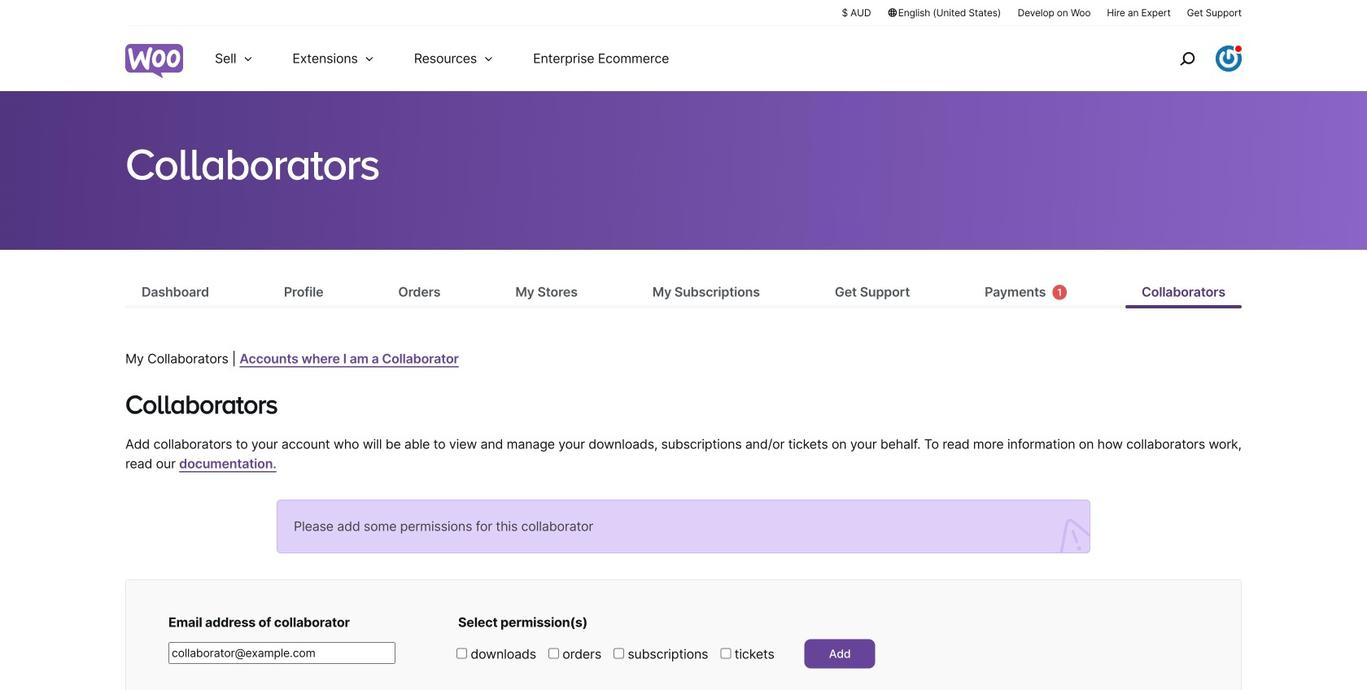 Task type: locate. For each thing, give the bounding box(es) containing it.
search image
[[1175, 46, 1201, 72]]

open account menu image
[[1216, 46, 1242, 72]]

None checkbox
[[457, 648, 467, 659]]

None checkbox
[[549, 648, 559, 659], [614, 648, 624, 659], [721, 648, 731, 659], [549, 648, 559, 659], [614, 648, 624, 659], [721, 648, 731, 659]]



Task type: vqa. For each thing, say whether or not it's contained in the screenshot.
Service navigation menu element
yes



Task type: describe. For each thing, give the bounding box(es) containing it.
service navigation menu element
[[1145, 32, 1242, 85]]



